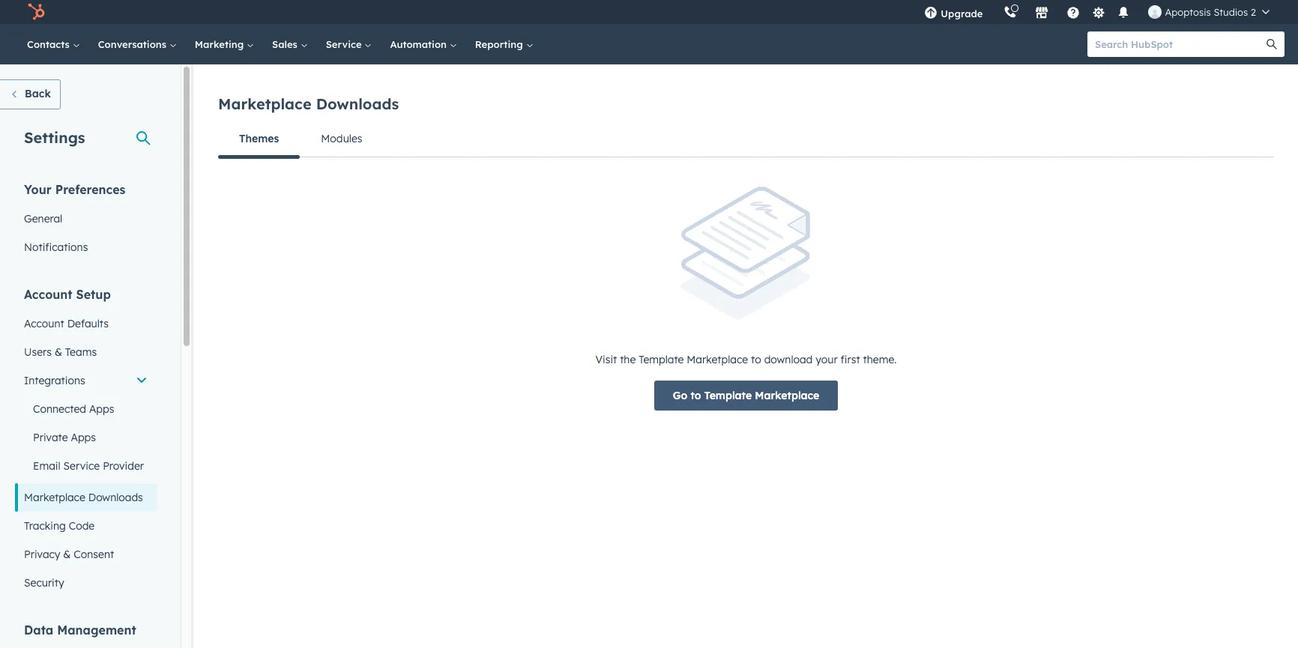 Task type: describe. For each thing, give the bounding box(es) containing it.
contacts
[[27, 38, 73, 50]]

integrations button
[[15, 367, 157, 395]]

download
[[764, 353, 813, 366]]

0 vertical spatial downloads
[[316, 94, 399, 113]]

provider
[[103, 460, 144, 473]]

private
[[33, 431, 68, 445]]

search image
[[1267, 39, 1277, 49]]

2
[[1251, 6, 1256, 18]]

marketplace downloads inside 'account setup' element
[[24, 491, 143, 504]]

account for account defaults
[[24, 317, 64, 331]]

code
[[69, 519, 95, 533]]

visit the template marketplace to download your first theme.
[[596, 353, 897, 366]]

defaults
[[67, 317, 109, 331]]

apps for connected apps
[[89, 403, 114, 416]]

go to template marketplace
[[673, 389, 820, 402]]

automation
[[390, 38, 450, 50]]

privacy & consent
[[24, 548, 114, 561]]

apoptosis studios 2 button
[[1140, 0, 1279, 24]]

marketplaces button
[[1027, 0, 1058, 24]]

0 horizontal spatial to
[[691, 389, 701, 402]]

account setup
[[24, 287, 111, 302]]

back link
[[0, 79, 61, 109]]

tara schultz image
[[1149, 5, 1162, 19]]

calling icon image
[[1004, 6, 1018, 19]]

marketplace down download
[[755, 389, 820, 402]]

email
[[33, 460, 60, 473]]

notifications link
[[15, 233, 157, 262]]

themes
[[239, 132, 279, 145]]

marketplaces image
[[1036, 7, 1049, 20]]

search button
[[1259, 31, 1285, 57]]

upgrade
[[941, 7, 983, 19]]

security
[[24, 576, 64, 590]]

menu containing apoptosis studios 2
[[914, 0, 1280, 24]]

tracking
[[24, 519, 66, 533]]

general link
[[15, 205, 157, 233]]

privacy & consent link
[[15, 540, 157, 569]]

studios
[[1214, 6, 1248, 18]]

data
[[24, 623, 53, 638]]

setup
[[76, 287, 111, 302]]

notifications image
[[1117, 7, 1131, 20]]

first
[[841, 353, 860, 366]]

navigation containing themes
[[218, 121, 1274, 159]]

template for to
[[704, 389, 752, 402]]

notifications
[[24, 241, 88, 254]]

theme.
[[863, 353, 897, 366]]

service link
[[317, 24, 381, 64]]

teams
[[65, 346, 97, 359]]

service inside 'account setup' element
[[63, 460, 100, 473]]

modules link
[[300, 121, 383, 157]]

connected
[[33, 403, 86, 416]]

sales
[[272, 38, 300, 50]]

conversations link
[[89, 24, 186, 64]]

tracking code link
[[15, 512, 157, 540]]

apoptosis
[[1165, 6, 1211, 18]]

downloads inside 'account setup' element
[[88, 491, 143, 504]]

go
[[673, 389, 688, 402]]

integrations
[[24, 374, 85, 388]]

account for account setup
[[24, 287, 72, 302]]

help image
[[1067, 7, 1081, 20]]

email service provider link
[[15, 452, 157, 481]]

conversations
[[98, 38, 169, 50]]

private apps
[[33, 431, 96, 445]]

marketing link
[[186, 24, 263, 64]]

visit
[[596, 353, 617, 366]]

data management
[[24, 623, 136, 638]]

alert containing visit the template marketplace to download your first theme.
[[218, 187, 1274, 410]]

template for the
[[639, 353, 684, 366]]

apps for private apps
[[71, 431, 96, 445]]

0 vertical spatial service
[[326, 38, 365, 50]]



Task type: vqa. For each thing, say whether or not it's contained in the screenshot.
NAVIGATION containing Themes
yes



Task type: locate. For each thing, give the bounding box(es) containing it.
data management element
[[24, 622, 157, 648]]

email service provider
[[33, 460, 144, 473]]

privacy
[[24, 548, 60, 561]]

modules
[[321, 132, 362, 145]]

navigation
[[218, 121, 1274, 159]]

to right the go
[[691, 389, 701, 402]]

marketplace downloads up modules
[[218, 94, 399, 113]]

contacts link
[[18, 24, 89, 64]]

account up users on the left bottom of page
[[24, 317, 64, 331]]

account defaults link
[[15, 310, 157, 338]]

1 account from the top
[[24, 287, 72, 302]]

1 vertical spatial template
[[704, 389, 752, 402]]

0 vertical spatial apps
[[89, 403, 114, 416]]

1 horizontal spatial to
[[751, 353, 761, 366]]

1 vertical spatial apps
[[71, 431, 96, 445]]

account up account defaults
[[24, 287, 72, 302]]

downloads down provider
[[88, 491, 143, 504]]

automation link
[[381, 24, 466, 64]]

marketplace up tracking code
[[24, 491, 85, 504]]

preferences
[[55, 182, 126, 197]]

0 vertical spatial &
[[55, 346, 62, 359]]

& right the privacy
[[63, 548, 71, 561]]

sales link
[[263, 24, 317, 64]]

your
[[816, 353, 838, 366]]

settings link
[[1090, 4, 1108, 20]]

Search HubSpot search field
[[1088, 31, 1271, 57]]

connected apps link
[[15, 395, 157, 424]]

& right users on the left bottom of page
[[55, 346, 62, 359]]

account
[[24, 287, 72, 302], [24, 317, 64, 331]]

0 vertical spatial template
[[639, 353, 684, 366]]

marketplace downloads link
[[15, 484, 157, 512]]

& for users
[[55, 346, 62, 359]]

1 vertical spatial &
[[63, 548, 71, 561]]

your preferences
[[24, 182, 126, 197]]

go to template marketplace link
[[654, 380, 838, 410]]

0 horizontal spatial marketplace downloads
[[24, 491, 143, 504]]

marketplace up the go to template marketplace link
[[687, 353, 748, 366]]

reporting link
[[466, 24, 542, 64]]

apps down connected apps link
[[71, 431, 96, 445]]

1 horizontal spatial &
[[63, 548, 71, 561]]

1 vertical spatial downloads
[[88, 491, 143, 504]]

to left download
[[751, 353, 761, 366]]

0 horizontal spatial &
[[55, 346, 62, 359]]

apps up private apps link
[[89, 403, 114, 416]]

1 horizontal spatial marketplace downloads
[[218, 94, 399, 113]]

your
[[24, 182, 52, 197]]

themes link
[[218, 121, 300, 159]]

1 vertical spatial service
[[63, 460, 100, 473]]

settings
[[24, 128, 85, 147]]

help button
[[1061, 0, 1087, 24]]

& for privacy
[[63, 548, 71, 561]]

template right the
[[639, 353, 684, 366]]

the
[[620, 353, 636, 366]]

0 horizontal spatial template
[[639, 353, 684, 366]]

general
[[24, 212, 62, 226]]

&
[[55, 346, 62, 359], [63, 548, 71, 561]]

management
[[57, 623, 136, 638]]

1 horizontal spatial downloads
[[316, 94, 399, 113]]

downloads
[[316, 94, 399, 113], [88, 491, 143, 504]]

2 account from the top
[[24, 317, 64, 331]]

private apps link
[[15, 424, 157, 452]]

1 vertical spatial to
[[691, 389, 701, 402]]

template down visit the template marketplace to download your first theme.
[[704, 389, 752, 402]]

alert
[[218, 187, 1274, 410]]

security link
[[15, 569, 157, 597]]

apoptosis studios 2
[[1165, 6, 1256, 18]]

1 horizontal spatial service
[[326, 38, 365, 50]]

marketplace downloads
[[218, 94, 399, 113], [24, 491, 143, 504]]

downloads up modules
[[316, 94, 399, 113]]

menu item
[[994, 0, 997, 24]]

1 vertical spatial account
[[24, 317, 64, 331]]

upgrade image
[[925, 7, 938, 20]]

1 horizontal spatial template
[[704, 389, 752, 402]]

account defaults
[[24, 317, 109, 331]]

marketplace
[[218, 94, 312, 113], [687, 353, 748, 366], [755, 389, 820, 402], [24, 491, 85, 504]]

menu
[[914, 0, 1280, 24]]

connected apps
[[33, 403, 114, 416]]

users & teams link
[[15, 338, 157, 367]]

service
[[326, 38, 365, 50], [63, 460, 100, 473]]

settings image
[[1092, 6, 1106, 20]]

hubspot image
[[27, 3, 45, 21]]

calling icon button
[[998, 2, 1024, 22]]

template
[[639, 353, 684, 366], [704, 389, 752, 402]]

your preferences element
[[15, 181, 157, 262]]

tracking code
[[24, 519, 95, 533]]

0 horizontal spatial downloads
[[88, 491, 143, 504]]

service down private apps link
[[63, 460, 100, 473]]

marketplace inside 'account setup' element
[[24, 491, 85, 504]]

0 vertical spatial to
[[751, 353, 761, 366]]

users & teams
[[24, 346, 97, 359]]

0 vertical spatial marketplace downloads
[[218, 94, 399, 113]]

back
[[25, 87, 51, 100]]

users
[[24, 346, 52, 359]]

marketplace downloads up code
[[24, 491, 143, 504]]

reporting
[[475, 38, 526, 50]]

consent
[[74, 548, 114, 561]]

marketing
[[195, 38, 247, 50]]

account setup element
[[15, 286, 157, 597]]

apps
[[89, 403, 114, 416], [71, 431, 96, 445]]

notifications button
[[1111, 0, 1137, 24]]

hubspot link
[[18, 3, 56, 21]]

1 vertical spatial marketplace downloads
[[24, 491, 143, 504]]

service right sales link
[[326, 38, 365, 50]]

0 horizontal spatial service
[[63, 460, 100, 473]]

to
[[751, 353, 761, 366], [691, 389, 701, 402]]

marketplace up themes at the left of the page
[[218, 94, 312, 113]]

0 vertical spatial account
[[24, 287, 72, 302]]



